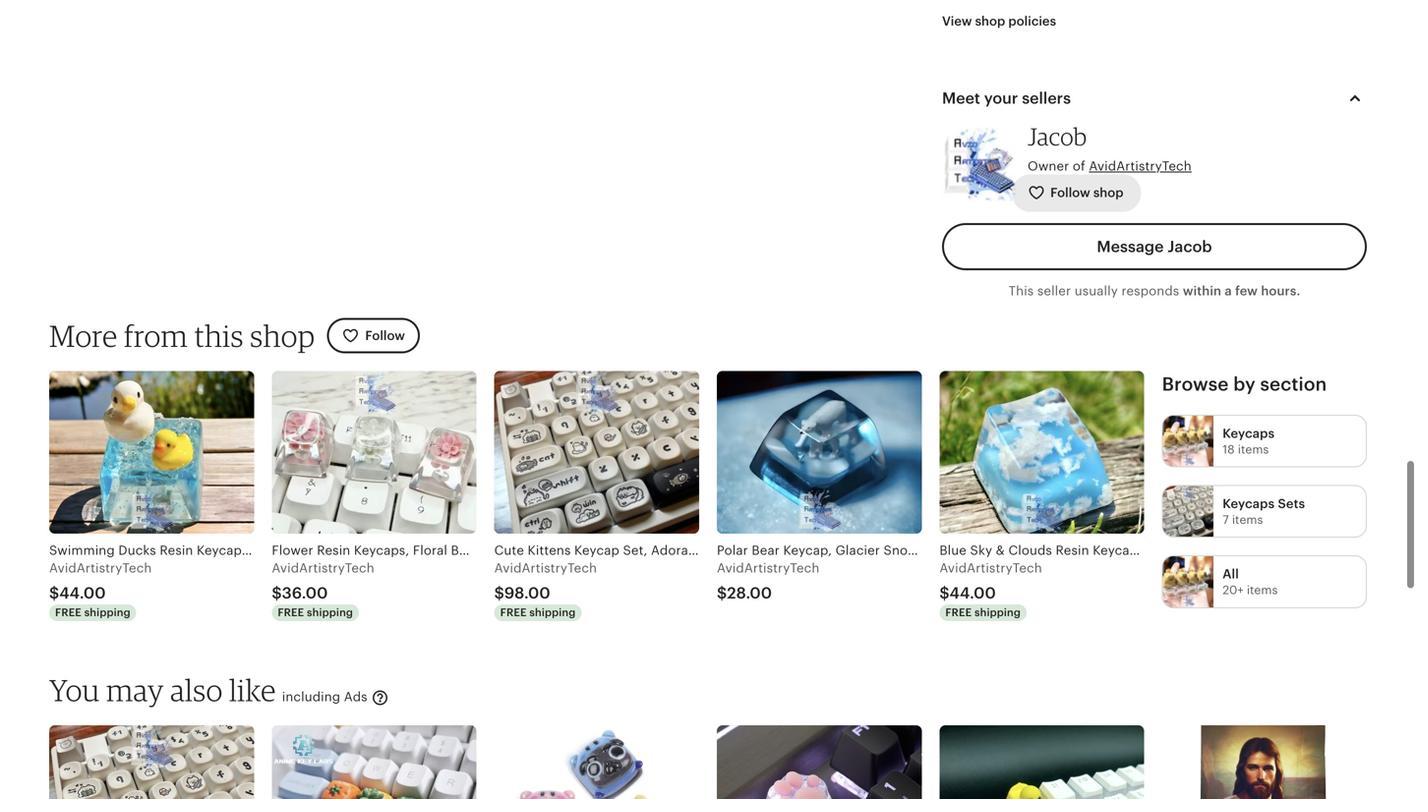 Task type: locate. For each thing, give the bounding box(es) containing it.
jacob image
[[942, 127, 1016, 201]]

including
[[282, 690, 341, 705]]

$ inside the avidartistrytech $ 36.00 free shipping
[[272, 585, 282, 602]]

avidartistrytech link
[[1089, 159, 1192, 173]]

2 free from the left
[[278, 607, 304, 619]]

1 vertical spatial cute kittens keycap set, adorable cartoon cat animal themed gaming gift for cat lovers, custom artisan aesthetic kitty cat cherry mx keycaps image
[[49, 726, 254, 800]]

0 horizontal spatial follow
[[365, 328, 405, 343]]

sets
[[1278, 497, 1305, 512]]

$ inside avidartistrytech $ 28.00
[[717, 585, 727, 602]]

follow inside follow shop button
[[1051, 185, 1090, 200]]

free for blue sky & clouds resin keycap, nature theme artistic light blue sky white clouds landscape keycap, custom handmade artisan cherry mx keycap image at the right of the page
[[945, 607, 972, 619]]

1 vertical spatial shop
[[1094, 185, 1124, 200]]

this
[[194, 318, 244, 354]]

items right 20+
[[1247, 584, 1278, 597]]

owner
[[1028, 159, 1069, 173]]

from
[[124, 318, 188, 354]]

2 shipping from the left
[[307, 607, 353, 619]]

2 avidartistrytech $ 44.00 free shipping from the left
[[940, 561, 1042, 619]]

free inside avidartistrytech $ 98.00 free shipping
[[500, 607, 527, 619]]

jacob owner of avidartistrytech
[[1028, 122, 1192, 173]]

0 vertical spatial jacob
[[1028, 122, 1087, 151]]

jacob up 'owner'
[[1028, 122, 1087, 151]]

44.00
[[59, 585, 106, 602], [950, 585, 996, 602]]

keycaps
[[1223, 426, 1275, 441], [1223, 497, 1275, 512]]

0 horizontal spatial jacob
[[1028, 122, 1087, 151]]

capybara blanket, jesus holding capybara, velveteen plush blanket image
[[1162, 726, 1367, 800]]

0 vertical spatial shop
[[975, 14, 1005, 29]]

follow button
[[327, 318, 420, 354]]

1 vertical spatial keycaps
[[1223, 497, 1275, 512]]

1 44.00 from the left
[[59, 585, 106, 602]]

kitten paw transparent silicon & abs artisan keycap cute for mechanical keyboard cherry mx image
[[717, 726, 922, 800]]

shop inside "button"
[[975, 14, 1005, 29]]

1 free from the left
[[55, 607, 82, 619]]

7
[[1223, 513, 1229, 527]]

few
[[1235, 284, 1258, 299]]

items right 18
[[1238, 443, 1269, 456]]

keycaps inside keycaps sets 7 items
[[1223, 497, 1275, 512]]

shop inside button
[[1094, 185, 1124, 200]]

jacob
[[1028, 122, 1087, 151], [1168, 238, 1212, 256]]

1 horizontal spatial cute kittens keycap set, adorable cartoon cat animal themed gaming gift for cat lovers, custom artisan aesthetic kitty cat cherry mx keycaps image
[[494, 371, 699, 534]]

jacob inside jacob owner of avidartistrytech
[[1028, 122, 1087, 151]]

free for swimming ducks resin keycap, adorable rubber duck swimming in pond keycap, white yellow ducklings, custom handmade artisan cherry mx keycap image
[[55, 607, 82, 619]]

flower resin keycaps, floral botanical handmade artisan custom art keycap for cherry mx keyboard, unique custom gaming keyboard cap image
[[272, 371, 477, 534]]

avidartistrytech $ 44.00 free shipping for blue sky & clouds resin keycap, nature theme artistic light blue sky white clouds landscape keycap, custom handmade artisan cherry mx keycap image at the right of the page
[[940, 561, 1042, 619]]

2 $ from the left
[[272, 585, 282, 602]]

3 shipping from the left
[[529, 607, 576, 619]]

1 vertical spatial follow
[[365, 328, 405, 343]]

98.00
[[504, 585, 550, 602]]

your
[[984, 89, 1018, 107]]

follow inside follow button
[[365, 328, 405, 343]]

18
[[1223, 443, 1235, 456]]

avidartistrytech $ 44.00 free shipping
[[49, 561, 152, 619], [940, 561, 1042, 619]]

follow for follow
[[365, 328, 405, 343]]

1 vertical spatial jacob
[[1168, 238, 1212, 256]]

also
[[170, 672, 223, 709]]

avidartistrytech $ 36.00 free shipping
[[272, 561, 375, 619]]

1 $ from the left
[[49, 585, 59, 602]]

2 vertical spatial items
[[1247, 584, 1278, 597]]

1 vertical spatial items
[[1232, 513, 1263, 527]]

0 vertical spatial items
[[1238, 443, 1269, 456]]

see more listings in the all section image
[[1163, 557, 1214, 608]]

duck keycap mechanical keyboard | cute duckie pc decor | pc keyboard accessories | custom keyboard keycap image
[[940, 726, 1144, 800]]

2 44.00 from the left
[[950, 585, 996, 602]]

view shop policies button
[[927, 4, 1071, 39]]

0 vertical spatial keycaps
[[1223, 426, 1275, 441]]

by
[[1234, 374, 1256, 395]]

shop for view
[[975, 14, 1005, 29]]

a
[[1225, 284, 1232, 299]]

4 free from the left
[[945, 607, 972, 619]]

items inside all 20+ items
[[1247, 584, 1278, 597]]

1 horizontal spatial 44.00
[[950, 585, 996, 602]]

2 vertical spatial shop
[[250, 318, 315, 354]]

items
[[1238, 443, 1269, 456], [1232, 513, 1263, 527], [1247, 584, 1278, 597]]

free inside the avidartistrytech $ 36.00 free shipping
[[278, 607, 304, 619]]

follow shop
[[1051, 185, 1124, 200]]

0 horizontal spatial avidartistrytech $ 44.00 free shipping
[[49, 561, 152, 619]]

20+
[[1223, 584, 1244, 597]]

0 vertical spatial cute kittens keycap set, adorable cartoon cat animal themed gaming gift for cat lovers, custom artisan aesthetic kitty cat cherry mx keycaps image
[[494, 371, 699, 534]]

shipping inside the avidartistrytech $ 36.00 free shipping
[[307, 607, 353, 619]]

hours.
[[1261, 284, 1301, 299]]

1 horizontal spatial avidartistrytech $ 44.00 free shipping
[[940, 561, 1042, 619]]

shipping for blue sky & clouds resin keycap, nature theme artistic light blue sky white clouds landscape keycap, custom handmade artisan cherry mx keycap image at the right of the page
[[975, 607, 1021, 619]]

4 $ from the left
[[717, 585, 727, 602]]

3 $ from the left
[[494, 585, 504, 602]]

responds
[[1122, 284, 1180, 299]]

items right 7
[[1232, 513, 1263, 527]]

44.00 for swimming ducks resin keycap, adorable rubber duck swimming in pond keycap, white yellow ducklings, custom handmade artisan cherry mx keycap image
[[59, 585, 106, 602]]

keycaps up 7
[[1223, 497, 1275, 512]]

artisan fruit (watermelon/orange/pineapple) resin keycap - handmade fruit keyboard accessory image
[[272, 726, 477, 800]]

items inside keycaps 18 items
[[1238, 443, 1269, 456]]

3 free from the left
[[500, 607, 527, 619]]

may
[[106, 672, 164, 709]]

free
[[55, 607, 82, 619], [278, 607, 304, 619], [500, 607, 527, 619], [945, 607, 972, 619]]

0 horizontal spatial shop
[[250, 318, 315, 354]]

follow for follow shop
[[1051, 185, 1090, 200]]

5 $ from the left
[[940, 585, 950, 602]]

shipping inside avidartistrytech $ 98.00 free shipping
[[529, 607, 576, 619]]

2 keycaps from the top
[[1223, 497, 1275, 512]]

1 shipping from the left
[[84, 607, 131, 619]]

shop right view
[[975, 14, 1005, 29]]

1 horizontal spatial shop
[[975, 14, 1005, 29]]

see more listings in the keycaps section image
[[1163, 416, 1214, 467]]

1 avidartistrytech $ 44.00 free shipping from the left
[[49, 561, 152, 619]]

shop
[[975, 14, 1005, 29], [1094, 185, 1124, 200], [250, 318, 315, 354]]

shop down avidartistrytech link
[[1094, 185, 1124, 200]]

polar bear keycap, glacier snow mountain winter north pole animal wildlife inspired resin keycap, custom handmade artisan cherry mx keycap image
[[717, 371, 922, 534]]

avidartistrytech $ 98.00 free shipping
[[494, 561, 597, 619]]

keycaps up 18
[[1223, 426, 1275, 441]]

0 horizontal spatial cute kittens keycap set, adorable cartoon cat animal themed gaming gift for cat lovers, custom artisan aesthetic kitty cat cherry mx keycaps image
[[49, 726, 254, 800]]

keycaps 18 items
[[1223, 426, 1275, 456]]

more from this shop
[[49, 318, 315, 354]]

all
[[1223, 567, 1239, 582]]

$
[[49, 585, 59, 602], [272, 585, 282, 602], [494, 585, 504, 602], [717, 585, 727, 602], [940, 585, 950, 602]]

shop right this
[[250, 318, 315, 354]]

cute kittens keycap set, adorable cartoon cat animal themed gaming gift for cat lovers, custom artisan aesthetic kitty cat cherry mx keycaps image
[[494, 371, 699, 534], [49, 726, 254, 800]]

jacob up within
[[1168, 238, 1212, 256]]

1 horizontal spatial follow
[[1051, 185, 1090, 200]]

4 shipping from the left
[[975, 607, 1021, 619]]

you may also like including ads
[[49, 672, 371, 709]]

1 keycaps from the top
[[1223, 426, 1275, 441]]

follow
[[1051, 185, 1090, 200], [365, 328, 405, 343]]

follow shop button
[[1013, 175, 1140, 212]]

shipping
[[84, 607, 131, 619], [307, 607, 353, 619], [529, 607, 576, 619], [975, 607, 1021, 619]]

avidartistrytech
[[1089, 159, 1192, 173], [49, 561, 152, 576], [272, 561, 375, 576], [494, 561, 597, 576], [717, 561, 820, 576], [940, 561, 1042, 576]]

0 horizontal spatial 44.00
[[59, 585, 106, 602]]

1 horizontal spatial jacob
[[1168, 238, 1212, 256]]

0 vertical spatial follow
[[1051, 185, 1090, 200]]

2 horizontal spatial shop
[[1094, 185, 1124, 200]]

view shop policies
[[942, 14, 1056, 29]]



Task type: describe. For each thing, give the bounding box(es) containing it.
$ for swimming ducks resin keycap, adorable rubber duck swimming in pond keycap, white yellow ducklings, custom handmade artisan cherry mx keycap image
[[49, 585, 59, 602]]

all 20+ items
[[1223, 567, 1278, 597]]

keycaps sets 7 items
[[1223, 497, 1305, 527]]

message jacob
[[1097, 238, 1212, 256]]

policies
[[1009, 14, 1056, 29]]

browse by section
[[1162, 374, 1327, 395]]

items for keycaps
[[1238, 443, 1269, 456]]

$ inside avidartistrytech $ 98.00 free shipping
[[494, 585, 504, 602]]

shipping for swimming ducks resin keycap, adorable rubber duck swimming in pond keycap, white yellow ducklings, custom handmade artisan cherry mx keycap image
[[84, 607, 131, 619]]

avidartistrytech $ 28.00
[[717, 561, 820, 602]]

usually
[[1075, 284, 1118, 299]]

blue sky & clouds resin keycap, nature theme artistic light blue sky white clouds landscape keycap, custom handmade artisan cherry mx keycap image
[[940, 371, 1144, 534]]

items for all
[[1247, 584, 1278, 597]]

section
[[1260, 374, 1327, 395]]

shipping for 'flower resin keycaps, floral botanical handmade artisan custom art keycap for cherry mx keyboard, unique custom gaming keyboard cap' image
[[307, 607, 353, 619]]

$ for blue sky & clouds resin keycap, nature theme artistic light blue sky white clouds landscape keycap, custom handmade artisan cherry mx keycap image at the right of the page
[[940, 585, 950, 602]]

more
[[49, 318, 118, 354]]

avidartistrytech $ 44.00 free shipping for swimming ducks resin keycap, adorable rubber duck swimming in pond keycap, white yellow ducklings, custom handmade artisan cherry mx keycap image
[[49, 561, 152, 619]]

44.00 for blue sky & clouds resin keycap, nature theme artistic light blue sky white clouds landscape keycap, custom handmade artisan cherry mx keycap image at the right of the page
[[950, 585, 996, 602]]

message jacob button
[[942, 223, 1367, 271]]

jacob inside button
[[1168, 238, 1212, 256]]

browse
[[1162, 374, 1229, 395]]

shop for follow
[[1094, 185, 1124, 200]]

see more listings in the keycaps sets section image
[[1163, 487, 1214, 537]]

keycaps for sets
[[1223, 497, 1275, 512]]

items inside keycaps sets 7 items
[[1232, 513, 1263, 527]]

keycaps for 18
[[1223, 426, 1275, 441]]

$ for 'flower resin keycaps, floral botanical handmade artisan custom art keycap for cherry mx keyboard, unique custom gaming keyboard cap' image
[[272, 585, 282, 602]]

meet
[[942, 89, 980, 107]]

avidartistrytech inside jacob owner of avidartistrytech
[[1089, 159, 1192, 173]]

ads
[[344, 690, 368, 705]]

seller
[[1038, 284, 1071, 299]]

this
[[1009, 284, 1034, 299]]

like
[[229, 672, 276, 709]]

free for 'flower resin keycaps, floral botanical handmade artisan custom art keycap for cherry mx keyboard, unique custom gaming keyboard cap' image
[[278, 607, 304, 619]]

28.00
[[727, 585, 772, 602]]

36.00
[[282, 585, 328, 602]]

this seller usually responds within a few hours.
[[1009, 284, 1301, 299]]

swimming ducks resin keycap, adorable rubber duck swimming in pond keycap, white yellow ducklings, custom handmade artisan cherry mx keycap image
[[49, 371, 254, 534]]

within
[[1183, 284, 1222, 299]]

you
[[49, 672, 100, 709]]

message
[[1097, 238, 1164, 256]]

sellers
[[1022, 89, 1071, 107]]

of
[[1073, 159, 1086, 173]]

view
[[942, 14, 972, 29]]

pug keycap cute dog artisan for cherry mx mechanical gaming keyboards image
[[494, 726, 699, 800]]

meet your sellers
[[942, 89, 1071, 107]]

meet your sellers button
[[925, 75, 1385, 122]]



Task type: vqa. For each thing, say whether or not it's contained in the screenshot.
Kitten Paw Transparent Silicon & ABS Artisan Keycap Cute for Mechanical Keyboard Cherry MX
yes



